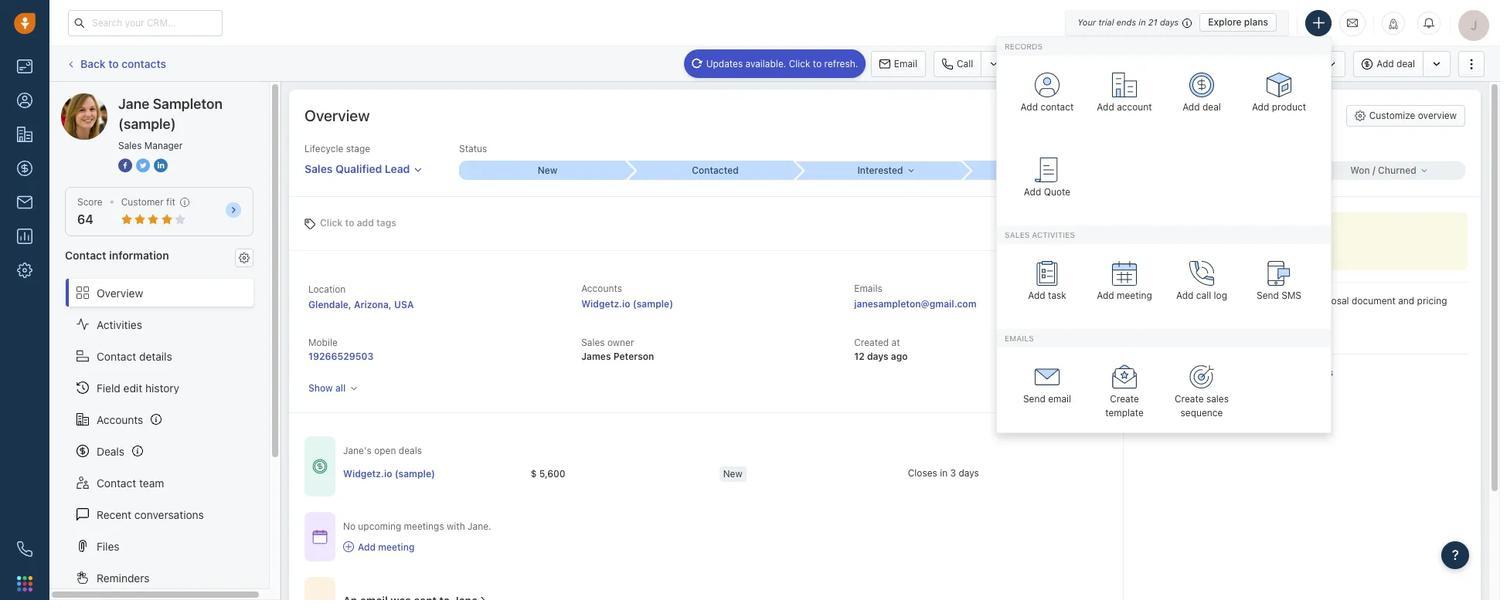 Task type: describe. For each thing, give the bounding box(es) containing it.
days for closes in 3 days
[[959, 468, 979, 479]]

log
[[1214, 290, 1228, 302]]

lifecycle
[[305, 143, 344, 155]]

jane's open deals
[[343, 445, 422, 457]]

sms inside send sms link
[[1282, 290, 1302, 302]]

email button
[[871, 51, 926, 77]]

in inside row
[[940, 468, 948, 479]]

1 horizontal spatial qualified
[[1031, 165, 1071, 176]]

closes in 3 days
[[908, 468, 979, 479]]

add
[[357, 217, 374, 228]]

deal for add deal button on the top right of the page
[[1397, 58, 1416, 70]]

jane for jane sampleton (sample)
[[92, 93, 116, 106]]

with for meetings
[[447, 521, 465, 533]]

add left had
[[1097, 290, 1115, 302]]

1 vertical spatial a
[[1223, 330, 1228, 342]]

twitter circled image
[[136, 158, 150, 174]]

widgetz.io inside accounts widgetz.io (sample)
[[582, 299, 631, 310]]

(sample) for accounts widgetz.io (sample)
[[633, 299, 674, 310]]

available.
[[746, 58, 787, 69]]

0 vertical spatial peterson
[[1167, 330, 1206, 342]]

refresh.
[[825, 58, 858, 69]]

create for create sales sequence
[[1175, 394, 1204, 406]]

sales down plans
[[1258, 58, 1281, 70]]

created at 12 days ago
[[855, 337, 908, 363]]

add deal link
[[1167, 63, 1237, 129]]

send for send sms
[[1257, 290, 1279, 302]]

add account link
[[1090, 63, 1160, 129]]

emails for emails janesampleton@gmail.com
[[855, 283, 883, 295]]

explore
[[1209, 16, 1242, 28]]

score
[[77, 196, 103, 208]]

phone element
[[9, 534, 40, 565]]

1 horizontal spatial add meeting
[[1097, 290, 1153, 302]]

sms button
[[1015, 51, 1066, 77]]

the
[[1295, 295, 1309, 307]]

add account
[[1097, 101, 1153, 113]]

janesampleton@gmail.com
[[855, 299, 977, 310]]

ago inside created at 12 days ago
[[891, 351, 908, 363]]

arizona,
[[354, 299, 392, 311]]

64 button
[[77, 213, 93, 227]]

send for send email
[[1024, 394, 1046, 406]]

days for created at 12 days ago
[[867, 351, 889, 363]]

view all notes link
[[1272, 367, 1334, 380]]

add deal for add deal link
[[1183, 101, 1221, 113]]

deal for add deal link
[[1203, 101, 1221, 113]]

call inside had a call with jane. she requested the proposal document and pricing quote asap.
[[1164, 295, 1179, 307]]

2 horizontal spatial days
[[1160, 17, 1179, 27]]

sampleton for jane sampleton (sample)
[[119, 93, 172, 106]]

edit
[[123, 382, 142, 395]]

updates
[[706, 58, 743, 69]]

jane's
[[343, 445, 372, 457]]

history
[[145, 382, 179, 395]]

phone image
[[17, 542, 32, 557]]

1 vertical spatial activities
[[1032, 230, 1075, 240]]

0 horizontal spatial meeting
[[378, 542, 415, 553]]

task button
[[1100, 51, 1152, 77]]

to for click to add tags
[[345, 217, 354, 228]]

add quote
[[1024, 186, 1071, 198]]

add for add deal button on the top right of the page
[[1377, 58, 1395, 70]]

0 vertical spatial in
[[1139, 17, 1146, 27]]

menu containing add contact
[[997, 36, 1332, 434]]

score 64
[[77, 196, 103, 227]]

add quote link
[[1013, 148, 1082, 214]]

owner
[[608, 337, 634, 349]]

requested
[[1248, 295, 1292, 307]]

recent conversations
[[97, 508, 204, 522]]

new link
[[459, 161, 627, 180]]

21
[[1149, 17, 1158, 27]]

sales inside jane sampleton (sample) sales manager
[[118, 140, 142, 152]]

(sample) for jane sampleton (sample) sales manager
[[118, 116, 176, 132]]

call
[[957, 58, 974, 69]]

customize overview button
[[1347, 105, 1466, 127]]

contact information
[[65, 249, 169, 262]]

won / churned link
[[1298, 161, 1466, 180]]

a minute ago
[[1223, 330, 1279, 342]]

deals
[[399, 445, 422, 457]]

peterson inside sales owner james peterson
[[614, 351, 654, 363]]

she
[[1229, 295, 1246, 307]]

meeting button
[[1160, 51, 1227, 77]]

view
[[1272, 368, 1294, 379]]

jane. for call
[[1203, 295, 1226, 307]]

records
[[1005, 41, 1043, 51]]

interested link
[[795, 161, 963, 180]]

customer fit
[[121, 196, 175, 208]]

your trial ends in 21 days
[[1078, 17, 1179, 27]]

quote
[[1136, 309, 1161, 320]]

add contact link
[[1013, 63, 1082, 129]]

send sms
[[1257, 290, 1302, 302]]

jane sampleton (sample)
[[92, 93, 219, 106]]

0 vertical spatial container_wx8msf4aqz5i3rn1 image
[[312, 459, 328, 475]]

click inside updates available. click to refresh. link
[[789, 58, 811, 69]]

0 vertical spatial james
[[1136, 330, 1164, 342]]

accounts for accounts
[[97, 413, 143, 426]]

field edit history
[[97, 382, 179, 395]]

all for show
[[335, 383, 346, 394]]

add call log link
[[1167, 252, 1237, 318]]

contact details
[[97, 350, 172, 363]]

sales qualified lead link
[[305, 156, 423, 177]]

0 vertical spatial activities
[[1284, 58, 1323, 70]]

pricing
[[1418, 295, 1448, 307]]

0 horizontal spatial overview
[[97, 286, 143, 300]]

add for add task link
[[1028, 290, 1046, 302]]

2 horizontal spatial to
[[813, 58, 822, 69]]

64
[[77, 213, 93, 227]]

template
[[1106, 407, 1144, 419]]

james peterson
[[1136, 330, 1206, 342]]

3
[[951, 468, 956, 479]]

widgetz.io (sample)
[[343, 468, 435, 480]]

back to contacts link
[[65, 52, 167, 76]]

0 vertical spatial meeting
[[1117, 290, 1153, 302]]

2 horizontal spatial container_wx8msf4aqz5i3rn1 image
[[478, 595, 489, 601]]

ends
[[1117, 17, 1137, 27]]

asap.
[[1164, 309, 1187, 320]]

emails for emails
[[1005, 334, 1034, 343]]

add left quote
[[1024, 186, 1042, 198]]

add call log
[[1177, 290, 1228, 302]]

(sample) for jane sampleton (sample)
[[175, 93, 219, 106]]

create for create template
[[1110, 394, 1139, 406]]

all for view
[[1296, 368, 1306, 379]]

send email
[[1024, 394, 1072, 406]]

sequence
[[1181, 407, 1223, 419]]

0 vertical spatial ago
[[1263, 330, 1279, 342]]

jane for jane sampleton (sample) sales manager
[[118, 96, 150, 112]]

send sms link
[[1245, 252, 1314, 318]]

row containing closes in 3 days
[[343, 459, 1097, 491]]

1 vertical spatial add meeting
[[358, 542, 415, 553]]

contact for contact details
[[97, 350, 136, 363]]

interested button
[[795, 161, 963, 180]]

send email image
[[1348, 16, 1358, 29]]

click to add tags
[[320, 217, 397, 228]]

upcoming
[[358, 521, 401, 533]]

contacted
[[692, 165, 739, 176]]

lead
[[385, 162, 410, 176]]

Search your CRM... text field
[[68, 10, 223, 36]]

won / churned button
[[1298, 161, 1466, 180]]

updates available. click to refresh. link
[[684, 49, 866, 78]]

contact team
[[97, 477, 164, 490]]

19266529503 link
[[308, 351, 374, 363]]

container_wx8msf4aqz5i3rn1 image
[[312, 530, 328, 545]]

lifecycle stage
[[305, 143, 370, 155]]



Task type: locate. For each thing, give the bounding box(es) containing it.
sampleton
[[119, 93, 172, 106], [153, 96, 223, 112]]

0 vertical spatial add deal
[[1377, 58, 1416, 70]]

send
[[1257, 290, 1279, 302], [1024, 394, 1046, 406]]

glendale, arizona, usa link
[[308, 299, 414, 311]]

deal inside button
[[1397, 58, 1416, 70]]

sampleton up "manager" at top
[[153, 96, 223, 112]]

and
[[1399, 295, 1415, 307]]

(sample) down jane sampleton (sample)
[[118, 116, 176, 132]]

1 horizontal spatial deal
[[1397, 58, 1416, 70]]

email
[[894, 58, 918, 69]]

jane. for meetings
[[468, 521, 491, 533]]

jane inside jane sampleton (sample) sales manager
[[118, 96, 150, 112]]

(sample) up the owner
[[633, 299, 674, 310]]

qualified down stage
[[336, 162, 382, 176]]

0 vertical spatial widgetz.io (sample) link
[[582, 299, 674, 310]]

sampleton for jane sampleton (sample) sales manager
[[153, 96, 223, 112]]

1 vertical spatial container_wx8msf4aqz5i3rn1 image
[[343, 542, 354, 553]]

0 horizontal spatial add meeting link
[[343, 541, 491, 554]]

plans
[[1245, 16, 1269, 28]]

sales down lifecycle
[[305, 162, 333, 176]]

emails up janesampleton@gmail.com
[[855, 283, 883, 295]]

add for add product link
[[1252, 101, 1270, 113]]

1 vertical spatial click
[[320, 217, 343, 228]]

1 vertical spatial overview
[[97, 286, 143, 300]]

activities up 'product'
[[1284, 58, 1323, 70]]

deal inside menu
[[1203, 101, 1221, 113]]

0 vertical spatial click
[[789, 58, 811, 69]]

1 horizontal spatial add meeting link
[[1090, 252, 1160, 318]]

glendale,
[[308, 299, 352, 311]]

all right the show
[[335, 383, 346, 394]]

add product link
[[1245, 63, 1314, 129]]

meeting down upcoming
[[378, 542, 415, 553]]

1 vertical spatial deal
[[1203, 101, 1221, 113]]

add inside button
[[1377, 58, 1395, 70]]

activities down quote
[[1032, 230, 1075, 240]]

sales left the owner
[[582, 337, 605, 349]]

1 vertical spatial sales activities
[[1005, 230, 1075, 240]]

days inside created at 12 days ago
[[867, 351, 889, 363]]

peterson down the owner
[[614, 351, 654, 363]]

sales inside menu
[[1005, 230, 1030, 240]]

1 vertical spatial accounts
[[97, 413, 143, 426]]

1 vertical spatial add deal
[[1183, 101, 1221, 113]]

call up asap.
[[1164, 295, 1179, 307]]

1 vertical spatial add meeting link
[[343, 541, 491, 554]]

with inside had a call with jane. she requested the proposal document and pricing quote asap.
[[1182, 295, 1200, 307]]

email
[[1049, 394, 1072, 406]]

12
[[855, 351, 865, 363]]

sampleton down contacts
[[119, 93, 172, 106]]

notes
[[1309, 368, 1334, 379]]

create up template at the bottom of page
[[1110, 394, 1139, 406]]

details
[[139, 350, 172, 363]]

closes
[[908, 468, 938, 479]]

0 vertical spatial new
[[538, 165, 558, 176]]

add down meeting button
[[1183, 101, 1200, 113]]

add for add contact link
[[1021, 101, 1038, 113]]

to left refresh.
[[813, 58, 822, 69]]

$ 5,600
[[531, 468, 566, 480]]

jane down contacts
[[118, 96, 150, 112]]

view all notes
[[1272, 368, 1334, 379]]

0 horizontal spatial jane.
[[468, 521, 491, 533]]

(sample) down deals
[[395, 468, 435, 480]]

call left 'log'
[[1197, 290, 1212, 302]]

0 vertical spatial sales activities
[[1258, 58, 1323, 70]]

0 vertical spatial widgetz.io
[[582, 299, 631, 310]]

(sample) up "manager" at top
[[175, 93, 219, 106]]

with for call
[[1182, 295, 1200, 307]]

1 horizontal spatial a
[[1223, 330, 1228, 342]]

5,600
[[539, 468, 566, 480]]

create inside create template
[[1110, 394, 1139, 406]]

add for add deal link
[[1183, 101, 1200, 113]]

add deal up customize
[[1377, 58, 1416, 70]]

1 vertical spatial send
[[1024, 394, 1046, 406]]

row
[[343, 459, 1097, 491]]

0 vertical spatial days
[[1160, 17, 1179, 27]]

sales owner james peterson
[[582, 337, 654, 363]]

jane. inside had a call with jane. she requested the proposal document and pricing quote asap.
[[1203, 295, 1226, 307]]

proposal
[[1312, 295, 1350, 307]]

in left the 3
[[940, 468, 948, 479]]

add task
[[1028, 290, 1067, 302]]

facebook circled image
[[118, 158, 132, 174]]

mobile
[[308, 337, 338, 349]]

(sample)
[[175, 93, 219, 106], [118, 116, 176, 132], [633, 299, 674, 310], [395, 468, 435, 480]]

a right had
[[1156, 295, 1162, 307]]

1 horizontal spatial jane
[[118, 96, 150, 112]]

0 horizontal spatial ago
[[891, 351, 908, 363]]

create up sequence
[[1175, 394, 1204, 406]]

new inside row
[[723, 468, 743, 480]]

with right meetings
[[447, 521, 465, 533]]

deal down meeting
[[1203, 101, 1221, 113]]

activities
[[97, 318, 142, 331]]

2 create from the left
[[1175, 394, 1204, 406]]

(sample) inside jane sampleton (sample) sales manager
[[118, 116, 176, 132]]

emails down 'add task'
[[1005, 334, 1034, 343]]

add left task
[[1028, 290, 1046, 302]]

0 horizontal spatial emails
[[855, 283, 883, 295]]

sampleton inside jane sampleton (sample) sales manager
[[153, 96, 223, 112]]

add left 'contact'
[[1021, 101, 1038, 113]]

1 horizontal spatial days
[[959, 468, 979, 479]]

emails inside menu
[[1005, 334, 1034, 343]]

sales activities up 'product'
[[1258, 58, 1323, 70]]

1 horizontal spatial sales activities
[[1258, 58, 1323, 70]]

manager
[[144, 140, 183, 152]]

to right 'back'
[[108, 57, 119, 70]]

add deal button
[[1354, 51, 1423, 77]]

contacts
[[122, 57, 166, 70]]

0 horizontal spatial accounts
[[97, 413, 143, 426]]

deal up customize overview button
[[1397, 58, 1416, 70]]

1 horizontal spatial with
[[1182, 295, 1200, 307]]

add deal inside add deal link
[[1183, 101, 1221, 113]]

0 horizontal spatial add deal
[[1183, 101, 1221, 113]]

widgetz.io (sample) link up the owner
[[582, 299, 674, 310]]

task
[[1123, 58, 1143, 69]]

add deal inside add deal button
[[1377, 58, 1416, 70]]

contact for contact information
[[65, 249, 106, 262]]

with up asap.
[[1182, 295, 1200, 307]]

add meeting up quote
[[1097, 290, 1153, 302]]

0 horizontal spatial with
[[447, 521, 465, 533]]

0 vertical spatial with
[[1182, 295, 1200, 307]]

recent
[[97, 508, 132, 522]]

sales activities
[[1258, 58, 1323, 70], [1005, 230, 1075, 240]]

0 vertical spatial accounts
[[582, 283, 622, 295]]

0 vertical spatial all
[[1296, 368, 1306, 379]]

mobile 19266529503
[[308, 337, 374, 363]]

your
[[1078, 17, 1096, 27]]

1 horizontal spatial sms
[[1282, 290, 1302, 302]]

add down upcoming
[[358, 542, 376, 553]]

overview up lifecycle stage
[[305, 107, 370, 124]]

0 horizontal spatial click
[[320, 217, 343, 228]]

create sales sequence
[[1175, 394, 1229, 419]]

in left 21
[[1139, 17, 1146, 27]]

accounts for accounts widgetz.io (sample)
[[582, 283, 622, 295]]

2 vertical spatial contact
[[97, 477, 136, 490]]

contacted link
[[627, 161, 795, 180]]

1 vertical spatial with
[[447, 521, 465, 533]]

all right view in the bottom right of the page
[[1296, 368, 1306, 379]]

0 vertical spatial add meeting
[[1097, 290, 1153, 302]]

0 vertical spatial overview
[[305, 107, 370, 124]]

0 horizontal spatial deal
[[1203, 101, 1221, 113]]

0 vertical spatial send
[[1257, 290, 1279, 302]]

contact down 64 button
[[65, 249, 106, 262]]

call inside menu
[[1197, 290, 1212, 302]]

no
[[343, 521, 356, 533]]

0 vertical spatial emails
[[855, 283, 883, 295]]

fit
[[166, 196, 175, 208]]

sales activities inside menu
[[1005, 230, 1075, 240]]

days right the 3
[[959, 468, 979, 479]]

ago right minute
[[1263, 330, 1279, 342]]

add product
[[1252, 101, 1307, 113]]

contact down activities
[[97, 350, 136, 363]]

accounts up deals
[[97, 413, 143, 426]]

0 horizontal spatial send
[[1024, 394, 1046, 406]]

add meeting link down the no upcoming meetings with jane. in the left bottom of the page
[[343, 541, 491, 554]]

task
[[1048, 290, 1067, 302]]

linkedin circled image
[[154, 158, 168, 174]]

(sample) inside row
[[395, 468, 435, 480]]

1 vertical spatial meeting
[[378, 542, 415, 553]]

container_wx8msf4aqz5i3rn1 image
[[312, 459, 328, 475], [343, 542, 354, 553], [478, 595, 489, 601]]

contact up recent
[[97, 477, 136, 490]]

0 horizontal spatial widgetz.io (sample) link
[[343, 468, 435, 481]]

1 horizontal spatial accounts
[[582, 283, 622, 295]]

product
[[1272, 101, 1307, 113]]

click right available.
[[789, 58, 811, 69]]

add meeting link left asap.
[[1090, 252, 1160, 318]]

0 horizontal spatial peterson
[[614, 351, 654, 363]]

add for add call log link
[[1177, 290, 1194, 302]]

sales
[[1258, 58, 1281, 70], [118, 140, 142, 152], [305, 162, 333, 176], [1005, 230, 1030, 240], [582, 337, 605, 349]]

a left minute
[[1223, 330, 1228, 342]]

days down created at the bottom right of page
[[867, 351, 889, 363]]

sales qualified lead
[[305, 162, 410, 176]]

1 horizontal spatial add deal
[[1377, 58, 1416, 70]]

0 horizontal spatial sales activities
[[1005, 230, 1075, 240]]

sales
[[1207, 394, 1229, 406]]

0 horizontal spatial widgetz.io
[[343, 468, 392, 480]]

meeting
[[1117, 290, 1153, 302], [378, 542, 415, 553]]

stage
[[346, 143, 370, 155]]

show all
[[308, 383, 346, 394]]

customer
[[121, 196, 164, 208]]

1 horizontal spatial all
[[1296, 368, 1306, 379]]

1 horizontal spatial overview
[[305, 107, 370, 124]]

2 vertical spatial container_wx8msf4aqz5i3rn1 image
[[478, 595, 489, 601]]

widgetz.io (sample) link down open
[[343, 468, 435, 481]]

1 horizontal spatial widgetz.io (sample) link
[[582, 299, 674, 310]]

add up asap.
[[1177, 290, 1194, 302]]

create
[[1110, 394, 1139, 406], [1175, 394, 1204, 406]]

add for add account link
[[1097, 101, 1115, 113]]

1 vertical spatial days
[[867, 351, 889, 363]]

0 horizontal spatial all
[[335, 383, 346, 394]]

overview
[[1419, 110, 1457, 121]]

1 horizontal spatial create
[[1175, 394, 1204, 406]]

explore plans
[[1209, 16, 1269, 28]]

0 horizontal spatial jane
[[92, 93, 116, 106]]

widgetz.io inside widgetz.io (sample) link
[[343, 468, 392, 480]]

files
[[97, 540, 120, 553]]

0 horizontal spatial new
[[538, 165, 558, 176]]

0 horizontal spatial container_wx8msf4aqz5i3rn1 image
[[312, 459, 328, 475]]

0 horizontal spatial add meeting
[[358, 542, 415, 553]]

/
[[1373, 164, 1376, 176]]

sales up facebook circled "icon"
[[118, 140, 142, 152]]

mng settings image
[[239, 253, 250, 263]]

$
[[531, 468, 537, 480]]

1 horizontal spatial in
[[1139, 17, 1146, 27]]

sms inside sms button
[[1039, 58, 1059, 69]]

jane down 'back'
[[92, 93, 116, 106]]

peterson down asap.
[[1167, 330, 1206, 342]]

send left email
[[1024, 394, 1046, 406]]

1 horizontal spatial meeting
[[1117, 290, 1153, 302]]

activities
[[1284, 58, 1323, 70], [1032, 230, 1075, 240]]

add up customize
[[1377, 58, 1395, 70]]

sales inside sales owner james peterson
[[582, 337, 605, 349]]

0 horizontal spatial james
[[582, 351, 611, 363]]

reminders
[[97, 572, 150, 585]]

minute
[[1231, 330, 1260, 342]]

add deal for add deal button on the top right of the page
[[1377, 58, 1416, 70]]

sales down the add quote
[[1005, 230, 1030, 240]]

1 horizontal spatial activities
[[1284, 58, 1323, 70]]

1 vertical spatial new
[[723, 468, 743, 480]]

1 vertical spatial sms
[[1282, 290, 1302, 302]]

days inside row
[[959, 468, 979, 479]]

1 create from the left
[[1110, 394, 1139, 406]]

1 vertical spatial james
[[582, 351, 611, 363]]

had
[[1136, 295, 1154, 307]]

0 horizontal spatial sms
[[1039, 58, 1059, 69]]

to left add
[[345, 217, 354, 228]]

1 horizontal spatial send
[[1257, 290, 1279, 302]]

sales activities down the add quote
[[1005, 230, 1075, 240]]

ago
[[1263, 330, 1279, 342], [891, 351, 908, 363]]

meeting up quote
[[1117, 290, 1153, 302]]

updates available. click to refresh.
[[706, 58, 858, 69]]

0 vertical spatial a
[[1156, 295, 1162, 307]]

1 horizontal spatial to
[[345, 217, 354, 228]]

jane. right meetings
[[468, 521, 491, 533]]

add meeting down upcoming
[[358, 542, 415, 553]]

widgetz.io (sample) link inside row
[[343, 468, 435, 481]]

(sample) inside accounts widgetz.io (sample)
[[633, 299, 674, 310]]

emails inside emails janesampleton@gmail.com
[[855, 283, 883, 295]]

send right she
[[1257, 290, 1279, 302]]

1 vertical spatial jane.
[[468, 521, 491, 533]]

quote
[[1044, 186, 1071, 198]]

1 vertical spatial widgetz.io
[[343, 468, 392, 480]]

0 horizontal spatial activities
[[1032, 230, 1075, 240]]

emails janesampleton@gmail.com
[[855, 283, 977, 310]]

1 horizontal spatial peterson
[[1167, 330, 1206, 342]]

0 vertical spatial contact
[[65, 249, 106, 262]]

information
[[109, 249, 169, 262]]

jane. left she
[[1203, 295, 1226, 307]]

0 horizontal spatial to
[[108, 57, 119, 70]]

create inside create sales sequence
[[1175, 394, 1204, 406]]

days right 21
[[1160, 17, 1179, 27]]

add left 'product'
[[1252, 101, 1270, 113]]

peterson
[[1167, 330, 1206, 342], [614, 351, 654, 363]]

19266529503
[[308, 351, 374, 363]]

qualified up the add quote
[[1031, 165, 1071, 176]]

meetings
[[404, 521, 444, 533]]

0 vertical spatial jane.
[[1203, 295, 1226, 307]]

add left account on the right top of the page
[[1097, 101, 1115, 113]]

trial
[[1099, 17, 1115, 27]]

james down quote
[[1136, 330, 1164, 342]]

1 vertical spatial peterson
[[614, 351, 654, 363]]

overview up activities
[[97, 286, 143, 300]]

add deal down meeting
[[1183, 101, 1221, 113]]

churned
[[1379, 164, 1417, 176]]

sms
[[1039, 58, 1059, 69], [1282, 290, 1302, 302]]

widgetz.io up the owner
[[582, 299, 631, 310]]

1 vertical spatial widgetz.io (sample) link
[[343, 468, 435, 481]]

1 vertical spatial in
[[940, 468, 948, 479]]

accounts widgetz.io (sample)
[[582, 283, 674, 310]]

accounts up the owner
[[582, 283, 622, 295]]

qualified link
[[963, 161, 1130, 180]]

contact for contact team
[[97, 477, 136, 490]]

to for back to contacts
[[108, 57, 119, 70]]

2 vertical spatial days
[[959, 468, 979, 479]]

a inside had a call with jane. she requested the proposal document and pricing quote asap.
[[1156, 295, 1162, 307]]

explore plans link
[[1200, 13, 1277, 32]]

usa
[[394, 299, 414, 311]]

0 vertical spatial deal
[[1397, 58, 1416, 70]]

accounts inside accounts widgetz.io (sample)
[[582, 283, 622, 295]]

click left add
[[320, 217, 343, 228]]

add deal
[[1377, 58, 1416, 70], [1183, 101, 1221, 113]]

no upcoming meetings with jane.
[[343, 521, 491, 533]]

widgetz.io down jane's
[[343, 468, 392, 480]]

menu
[[997, 36, 1332, 434]]

account
[[1117, 101, 1153, 113]]

ago down at
[[891, 351, 908, 363]]

james inside sales owner james peterson
[[582, 351, 611, 363]]

freshworks switcher image
[[17, 577, 32, 592]]

james down the owner
[[582, 351, 611, 363]]

1 horizontal spatial new
[[723, 468, 743, 480]]

0 horizontal spatial qualified
[[336, 162, 382, 176]]



Task type: vqa. For each thing, say whether or not it's contained in the screenshot.
follow- to the middle
no



